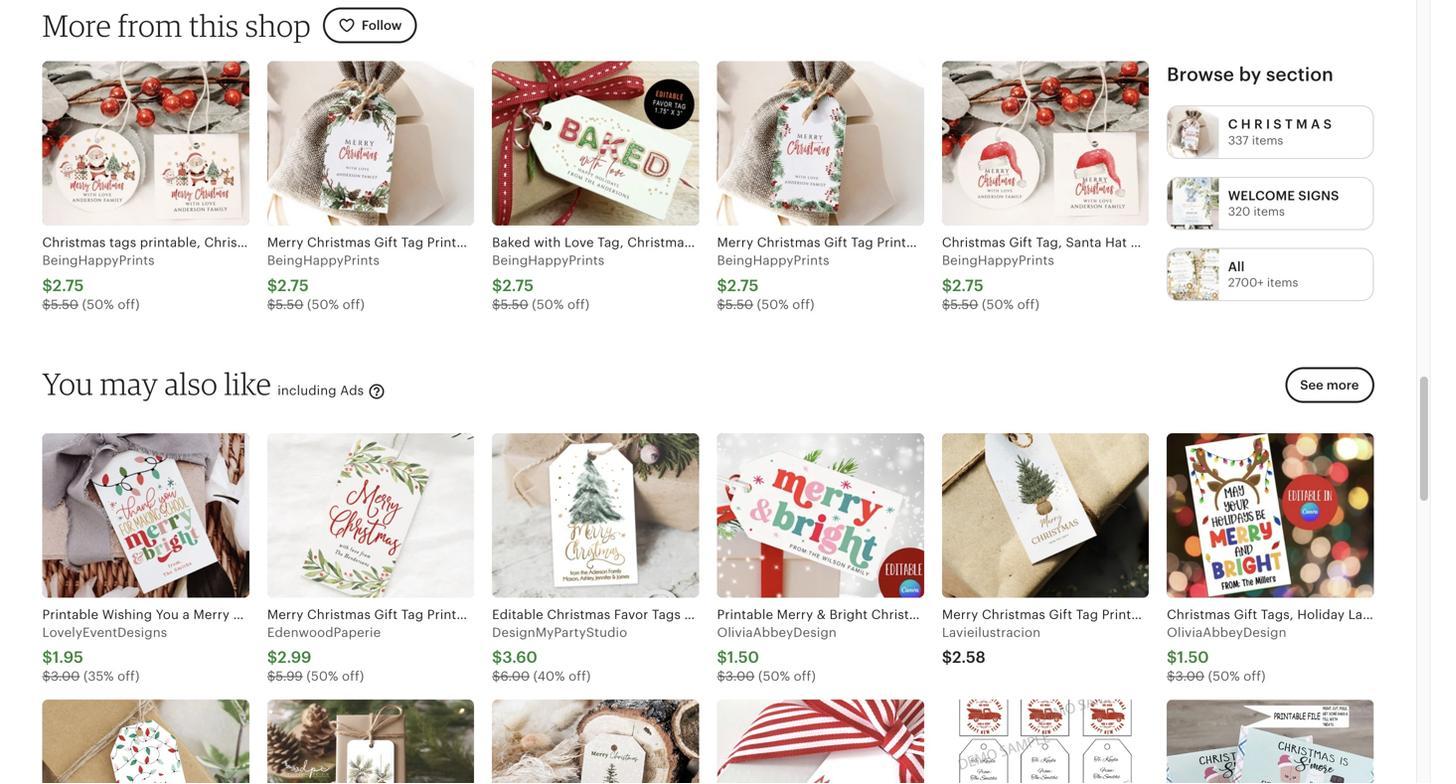 Task type: vqa. For each thing, say whether or not it's contained in the screenshot.


Task type: locate. For each thing, give the bounding box(es) containing it.
merry christmas gift tag printable, printable christmas gift tag, holiday party favor tag, editable christmas gift tag download, gift tag image
[[717, 61, 925, 226]]

beinghappyprints $ 2.75 $ 5.50 (50% off) for christmas gift tag, santa hat gift tag, holiday gift tag, holiday favor tags, christmas tag printable, circular christmas tag download image
[[942, 253, 1055, 312]]

off)
[[118, 297, 140, 312], [343, 297, 365, 312], [568, 297, 590, 312], [793, 297, 815, 312], [1018, 297, 1040, 312], [117, 669, 140, 684], [342, 669, 364, 684], [569, 669, 591, 684], [794, 669, 816, 684], [1244, 669, 1266, 684]]

3.00 for printable wishing you a merry and bright christmas gift tag, printable christmas gift tag, editable christmas favor tags, holiday tag image at the left
[[51, 669, 80, 684]]

beinghappyprints $ 2.75 $ 5.50 (50% off)
[[42, 253, 155, 312], [267, 253, 380, 312], [492, 253, 605, 312], [717, 253, 830, 312], [942, 253, 1055, 312]]

c h r i s t m a s 337 items
[[1229, 117, 1333, 147]]

see
[[1301, 378, 1324, 393]]

lavieilustracion $ 2.58
[[942, 625, 1041, 667]]

3 5.50 from the left
[[501, 297, 529, 312]]

c
[[1229, 117, 1238, 132]]

off) inside "edenwoodpaperie $ 2.99 $ 5.99 (50% off)"
[[342, 669, 364, 684]]

2 beinghappyprints $ 2.75 $ 5.50 (50% off) from the left
[[267, 253, 380, 312]]

5.99
[[276, 669, 303, 684]]

1 horizontal spatial oliviaabbeydesign $ 1.50 $ 3.00 (50% off)
[[1167, 625, 1287, 684]]

christmas tags printable, christmas gift tags, holiday favor tags, santa claus tag, holiday gift tag, christmas circular tag download image
[[42, 61, 249, 226]]

1 horizontal spatial 3.00
[[726, 669, 755, 684]]

items inside welcome signs 320 items
[[1254, 205, 1286, 218]]

watercolor christmas trees gift tags set of 8, printable gift tags, rustic christmas tags, minimal christmas, ready to print gift tags image
[[492, 700, 699, 784]]

2 horizontal spatial 3.00
[[1176, 669, 1205, 684]]

1 horizontal spatial merry christmas gift tag printable, printable christmas gift tag, holiday party favor tag, editable christmas gift tag download, holiday tag image
[[942, 433, 1150, 598]]

see more
[[1301, 378, 1360, 393]]

3 3.00 from the left
[[1176, 669, 1205, 684]]

christmas printed personalized gift tags, favor tags, holiday family gift tag, wine gift tags, holiday party favor tags, tags for gifts image
[[267, 700, 474, 784]]

1 3.00 from the left
[[51, 669, 80, 684]]

5.50 for merry christmas gift tag printable, printable christmas gift tag, holiday party favor tag, editable christmas gift tag download, gift tag image at the right top of the page
[[726, 297, 754, 312]]

holiday gift tags, printable, editable red truck with tree image
[[942, 700, 1150, 784]]

beinghappyprints
[[42, 253, 155, 268], [267, 253, 380, 268], [492, 253, 605, 268], [717, 253, 830, 268], [942, 253, 1055, 268]]

beinghappyprints for christmas gift tag, santa hat gift tag, holiday gift tag, holiday favor tags, christmas tag printable, circular christmas tag download image
[[942, 253, 1055, 268]]

3.00
[[51, 669, 80, 684], [726, 669, 755, 684], [1176, 669, 1205, 684]]

2 2.75 from the left
[[278, 277, 309, 295]]

oliviaabbeydesign $ 1.50 $ 3.00 (50% off) for christmas gift tags, holiday label, holiday gift tags, merry & bright, christmas lights, treat bags, reindeer gift tag, classroom favor tag image
[[1167, 625, 1287, 684]]

more
[[42, 7, 111, 44]]

you
[[42, 365, 94, 402]]

ads
[[340, 383, 364, 398]]

beinghappyprints for 'baked with love tag, christmas tag, cookie exchange tag, holiday gift tag template, christmas cookies exchange tag, christmas tag download' image
[[492, 253, 605, 268]]

4 2.75 from the left
[[728, 277, 759, 295]]

3 2.75 from the left
[[503, 277, 534, 295]]

oliviaabbeydesign for printable merry & bright christmas gift tag, editable christmas gift tag, colorful christmas bag tag, holiday gift tags, treat bag, download image
[[717, 625, 837, 640]]

all 2700+ items
[[1229, 259, 1299, 289]]

m
[[1297, 117, 1308, 132]]

2 oliviaabbeydesign from the left
[[1167, 625, 1287, 640]]

3 beinghappyprints $ 2.75 $ 5.50 (50% off) from the left
[[492, 253, 605, 312]]

2 oliviaabbeydesign $ 1.50 $ 3.00 (50% off) from the left
[[1167, 625, 1287, 684]]

beinghappyprints for 'christmas tags printable, christmas gift tags, holiday favor tags, santa claus tag, holiday gift tag, christmas circular tag download' image
[[42, 253, 155, 268]]

items
[[1253, 134, 1284, 147], [1254, 205, 1286, 218], [1268, 276, 1299, 289]]

r
[[1255, 117, 1263, 132]]

off) for christmas gift tags, holiday label, holiday gift tags, merry & bright, christmas lights, treat bags, reindeer gift tag, classroom favor tag image
[[1244, 669, 1266, 684]]

4 beinghappyprints $ 2.75 $ 5.50 (50% off) from the left
[[717, 253, 830, 312]]

off) for merry christmas gift tag printable, printable christmas gift tag, holiday party favor tag, editable christmas gift tag download, gift tag image at the right top of the page
[[793, 297, 815, 312]]

4 beinghappyprints from the left
[[717, 253, 830, 268]]

1 horizontal spatial oliviaabbeydesign
[[1167, 625, 1287, 640]]

merry christmas gift tag printable, printable christmas gift tag, holiday party favor tag, editable christmas gift tag download, holiday tag image
[[267, 61, 474, 226], [942, 433, 1150, 598]]

1.50 for christmas gift tags, holiday label, holiday gift tags, merry & bright, christmas lights, treat bags, reindeer gift tag, classroom favor tag image
[[1178, 649, 1210, 667]]

oliviaabbeydesign
[[717, 625, 837, 640], [1167, 625, 1287, 640]]

1 5.50 from the left
[[51, 297, 79, 312]]

items down 'i'
[[1253, 134, 1284, 147]]

1 horizontal spatial s
[[1324, 117, 1333, 132]]

1 1.50 from the left
[[728, 649, 760, 667]]

off) inside lovelyeventdesigns $ 1.95 $ 3.00 (35% off)
[[117, 669, 140, 684]]

2.75 for 'christmas tags printable, christmas gift tags, holiday favor tags, santa claus tag, holiday gift tag, christmas circular tag download' image
[[53, 277, 84, 295]]

oliviaabbeydesign $ 1.50 $ 3.00 (50% off)
[[717, 625, 837, 684], [1167, 625, 1287, 684]]

may
[[100, 365, 158, 402]]

2.75 for christmas gift tag, santa hat gift tag, holiday gift tag, holiday favor tags, christmas tag printable, circular christmas tag download image
[[953, 277, 984, 295]]

christmas gift tags, holiday label, holiday gift tags, merry & bright, christmas lights, treat bags, reindeer gift tag, classroom favor tag image
[[1167, 433, 1375, 598]]

beinghappyprints $ 2.75 $ 5.50 (50% off) for merry christmas gift tag printable, printable christmas gift tag, holiday party favor tag, editable christmas gift tag download, gift tag image at the right top of the page
[[717, 253, 830, 312]]

items down welcome
[[1254, 205, 1286, 218]]

2700+
[[1229, 276, 1264, 289]]

0 horizontal spatial s
[[1274, 117, 1283, 132]]

3 beinghappyprints from the left
[[492, 253, 605, 268]]

edenwoodpaperie $ 2.99 $ 5.99 (50% off)
[[267, 625, 381, 684]]

2.75
[[53, 277, 84, 295], [278, 277, 309, 295], [503, 277, 534, 295], [728, 277, 759, 295], [953, 277, 984, 295]]

edenwoodpaperie
[[267, 625, 381, 640]]

merry christmas gift tag printable, printable christmas gift tag, holiday party favor tag, editable christmas gift tag download, templett c1 image
[[267, 433, 474, 598]]

(50%
[[82, 297, 114, 312], [307, 297, 339, 312], [532, 297, 564, 312], [757, 297, 789, 312], [982, 297, 1014, 312], [307, 669, 339, 684], [759, 669, 791, 684], [1209, 669, 1241, 684]]

signs
[[1299, 188, 1340, 203]]

$ inside lavieilustracion $ 2.58
[[942, 649, 953, 667]]

5 5.50 from the left
[[951, 297, 979, 312]]

oliviaabbeydesign $ 1.50 $ 3.00 (50% off) for printable merry & bright christmas gift tag, editable christmas gift tag, colorful christmas bag tag, holiday gift tags, treat bag, download image
[[717, 625, 837, 684]]

printable christmas favor treat tag, classroom gift, s'mores christmas party favor tag, christmas classroom gift, christmas treat tags image
[[1167, 700, 1375, 784]]

1 beinghappyprints from the left
[[42, 253, 155, 268]]

see more listings in the all section image
[[1168, 249, 1220, 300]]

2.75 for 'baked with love tag, christmas tag, cookie exchange tag, holiday gift tag template, christmas cookies exchange tag, christmas tag download' image
[[503, 277, 534, 295]]

1 oliviaabbeydesign from the left
[[717, 625, 837, 640]]

s right a
[[1324, 117, 1333, 132]]

t
[[1286, 117, 1293, 132]]

s right 'i'
[[1274, 117, 1283, 132]]

beinghappyprints for merry christmas gift tag printable, printable christmas gift tag, holiday party favor tag, editable christmas gift tag download, gift tag image at the right top of the page
[[717, 253, 830, 268]]

0 horizontal spatial 1.50
[[728, 649, 760, 667]]

see more listings in the c h r i s t m a s section image
[[1168, 107, 1220, 158]]

1 beinghappyprints $ 2.75 $ 5.50 (50% off) from the left
[[42, 253, 155, 312]]

designmypartystudio $ 3.60 $ 6.00 (40% off)
[[492, 625, 628, 684]]

2.75 for merry christmas gift tag printable, printable christmas gift tag, holiday party favor tag, editable christmas gift tag download, gift tag image at the right top of the page
[[728, 277, 759, 295]]

merry christmas gift tag printable, printable christmas gift tag, holiday party favor tag, editable christmas gift tag download, holiday tag image for 2.75
[[267, 61, 474, 226]]

(50% for 'christmas tags printable, christmas gift tags, holiday favor tags, santa claus tag, holiday gift tag, christmas circular tag download' image
[[82, 297, 114, 312]]

(50% inside "edenwoodpaperie $ 2.99 $ 5.99 (50% off)"
[[307, 669, 339, 684]]

5 2.75 from the left
[[953, 277, 984, 295]]

0 horizontal spatial oliviaabbeydesign
[[717, 625, 837, 640]]

1 oliviaabbeydesign $ 1.50 $ 3.00 (50% off) from the left
[[717, 625, 837, 684]]

1 vertical spatial items
[[1254, 205, 1286, 218]]

5 beinghappyprints $ 2.75 $ 5.50 (50% off) from the left
[[942, 253, 1055, 312]]

off) for printable wishing you a merry and bright christmas gift tag, printable christmas gift tag, editable christmas favor tags, holiday tag image at the left
[[117, 669, 140, 684]]

follow button
[[323, 7, 417, 43]]

from
[[118, 7, 183, 44]]

items inside all 2700+ items
[[1268, 276, 1299, 289]]

baked with love tag, christmas tag, cookie exchange tag, holiday gift tag template, christmas cookies exchange tag, christmas tag download image
[[492, 61, 699, 226]]

320
[[1229, 205, 1251, 218]]

shop
[[245, 7, 311, 44]]

i
[[1267, 117, 1271, 132]]

oliviaabbeydesign $ 1.50 $ 3.00 (50% off) up printable christmas favor treat tag, classroom gift, s'mores christmas party favor tag, christmas classroom gift, christmas treat tags image
[[1167, 625, 1287, 684]]

0 horizontal spatial merry christmas gift tag printable, printable christmas gift tag, holiday party favor tag, editable christmas gift tag download, holiday tag image
[[267, 61, 474, 226]]

lovelyeventdesigns $ 1.95 $ 3.00 (35% off)
[[42, 625, 167, 684]]

personalized christmas gift tag | personalized holiday gift tag | christmas lights | kids gift tag | rectangle notched christmas gift tag image
[[42, 700, 249, 784]]

5.50
[[51, 297, 79, 312], [276, 297, 304, 312], [501, 297, 529, 312], [726, 297, 754, 312], [951, 297, 979, 312]]

items inside c h r i s t m a s 337 items
[[1253, 134, 1284, 147]]

s
[[1274, 117, 1283, 132], [1324, 117, 1333, 132]]

follow
[[362, 18, 402, 33]]

0 vertical spatial items
[[1253, 134, 1284, 147]]

christmas tags merry and bright christmas hang tags holiday gift tags christmas tags christmas red and green gift tags holiday custom tags image
[[717, 700, 925, 784]]

0 horizontal spatial oliviaabbeydesign $ 1.50 $ 3.00 (50% off)
[[717, 625, 837, 684]]

off) inside designmypartystudio $ 3.60 $ 6.00 (40% off)
[[569, 669, 591, 684]]

1 vertical spatial merry christmas gift tag printable, printable christmas gift tag, holiday party favor tag, editable christmas gift tag download, holiday tag image
[[942, 433, 1150, 598]]

by
[[1240, 64, 1262, 85]]

6.00
[[501, 669, 530, 684]]

0 vertical spatial merry christmas gift tag printable, printable christmas gift tag, holiday party favor tag, editable christmas gift tag download, holiday tag image
[[267, 61, 474, 226]]

welcome signs 320 items
[[1229, 188, 1340, 218]]

0 horizontal spatial 3.00
[[51, 669, 80, 684]]

more
[[1327, 378, 1360, 393]]

2 vertical spatial items
[[1268, 276, 1299, 289]]

oliviaabbeydesign $ 1.50 $ 3.00 (50% off) up christmas tags merry and bright christmas hang tags holiday gift tags christmas tags christmas red and green gift tags holiday custom tags image
[[717, 625, 837, 684]]

1 horizontal spatial 1.50
[[1178, 649, 1210, 667]]

(50% for merry christmas gift tag printable, printable christmas gift tag, holiday party favor tag, editable christmas gift tag download, templett c1 image
[[307, 669, 339, 684]]

1.50
[[728, 649, 760, 667], [1178, 649, 1210, 667]]

2 5.50 from the left
[[276, 297, 304, 312]]

2 1.50 from the left
[[1178, 649, 1210, 667]]

1.50 for printable merry & bright christmas gift tag, editable christmas gift tag, colorful christmas bag tag, holiday gift tags, treat bag, download image
[[728, 649, 760, 667]]

3.00 inside lovelyeventdesigns $ 1.95 $ 3.00 (35% off)
[[51, 669, 80, 684]]

off) for 'baked with love tag, christmas tag, cookie exchange tag, holiday gift tag template, christmas cookies exchange tag, christmas tag download' image
[[568, 297, 590, 312]]

$
[[42, 277, 53, 295], [267, 277, 278, 295], [492, 277, 503, 295], [717, 277, 728, 295], [942, 277, 953, 295], [42, 297, 51, 312], [267, 297, 276, 312], [492, 297, 501, 312], [717, 297, 726, 312], [942, 297, 951, 312], [42, 649, 53, 667], [267, 649, 278, 667], [492, 649, 503, 667], [717, 649, 728, 667], [942, 649, 953, 667], [1167, 649, 1178, 667], [42, 669, 51, 684], [267, 669, 276, 684], [492, 669, 501, 684], [717, 669, 726, 684], [1167, 669, 1176, 684]]

this
[[189, 7, 239, 44]]

4 5.50 from the left
[[726, 297, 754, 312]]

beinghappyprints $ 2.75 $ 5.50 (50% off) for 'baked with love tag, christmas tag, cookie exchange tag, holiday gift tag template, christmas cookies exchange tag, christmas tag download' image
[[492, 253, 605, 312]]

2 3.00 from the left
[[726, 669, 755, 684]]

items right 2700+
[[1268, 276, 1299, 289]]

1 2.75 from the left
[[53, 277, 84, 295]]

5 beinghappyprints from the left
[[942, 253, 1055, 268]]



Task type: describe. For each thing, give the bounding box(es) containing it.
welcome
[[1229, 188, 1296, 203]]

(40%
[[534, 669, 565, 684]]

2 beinghappyprints from the left
[[267, 253, 380, 268]]

3.60
[[503, 649, 538, 667]]

including
[[278, 383, 337, 398]]

off) for printable merry & bright christmas gift tag, editable christmas gift tag, colorful christmas bag tag, holiday gift tags, treat bag, download image
[[794, 669, 816, 684]]

like
[[224, 365, 272, 402]]

5.50 for 'christmas tags printable, christmas gift tags, holiday favor tags, santa claus tag, holiday gift tag, christmas circular tag download' image
[[51, 297, 79, 312]]

editable christmas favor tags holiday gift tags merry christmas holiday tags holiday labels tree gold download printable corjl 0363 0443 image
[[492, 433, 699, 598]]

christmas gift tag, santa hat gift tag, holiday gift tag, holiday favor tags, christmas tag printable, circular christmas tag download image
[[942, 61, 1150, 226]]

(50% for christmas gift tags, holiday label, holiday gift tags, merry & bright, christmas lights, treat bags, reindeer gift tag, classroom favor tag image
[[1209, 669, 1241, 684]]

1.95
[[53, 649, 83, 667]]

you may also like including ads
[[42, 365, 368, 402]]

(50% for printable merry & bright christmas gift tag, editable christmas gift tag, colorful christmas bag tag, holiday gift tags, treat bag, download image
[[759, 669, 791, 684]]

browse by section
[[1167, 64, 1334, 85]]

3.00 for printable merry & bright christmas gift tag, editable christmas gift tag, colorful christmas bag tag, holiday gift tags, treat bag, download image
[[726, 669, 755, 684]]

oliviaabbeydesign for christmas gift tags, holiday label, holiday gift tags, merry & bright, christmas lights, treat bags, reindeer gift tag, classroom favor tag image
[[1167, 625, 1287, 640]]

lovelyeventdesigns
[[42, 625, 167, 640]]

beinghappyprints $ 2.75 $ 5.50 (50% off) for 'christmas tags printable, christmas gift tags, holiday favor tags, santa claus tag, holiday gift tag, christmas circular tag download' image
[[42, 253, 155, 312]]

1 s from the left
[[1274, 117, 1283, 132]]

off) for merry christmas gift tag printable, printable christmas gift tag, holiday party favor tag, editable christmas gift tag download, templett c1 image
[[342, 669, 364, 684]]

2.99
[[278, 649, 312, 667]]

printable wishing you a merry and bright christmas gift tag, printable christmas gift tag, editable christmas favor tags, holiday tag image
[[42, 433, 249, 598]]

merry christmas gift tag printable, printable christmas gift tag, holiday party favor tag, editable christmas gift tag download, holiday tag image for 2.58
[[942, 433, 1150, 598]]

(50% for 'baked with love tag, christmas tag, cookie exchange tag, holiday gift tag template, christmas cookies exchange tag, christmas tag download' image
[[532, 297, 564, 312]]

off) for editable christmas favor tags holiday gift tags merry christmas holiday tags holiday labels tree gold download printable corjl 0363 0443 image
[[569, 669, 591, 684]]

section
[[1267, 64, 1334, 85]]

337
[[1229, 134, 1249, 147]]

(35%
[[83, 669, 114, 684]]

h
[[1242, 117, 1252, 132]]

more from this shop
[[42, 7, 311, 44]]

see more link
[[1280, 368, 1375, 415]]

(50% for christmas gift tag, santa hat gift tag, holiday gift tag, holiday favor tags, christmas tag printable, circular christmas tag download image
[[982, 297, 1014, 312]]

see more button
[[1286, 368, 1375, 404]]

(50% for merry christmas gift tag printable, printable christmas gift tag, holiday party favor tag, editable christmas gift tag download, gift tag image at the right top of the page
[[757, 297, 789, 312]]

browse
[[1167, 64, 1235, 85]]

also
[[165, 365, 218, 402]]

5.50 for christmas gift tag, santa hat gift tag, holiday gift tag, holiday favor tags, christmas tag printable, circular christmas tag download image
[[951, 297, 979, 312]]

off) for christmas gift tag, santa hat gift tag, holiday gift tag, holiday favor tags, christmas tag printable, circular christmas tag download image
[[1018, 297, 1040, 312]]

5.50 for 'baked with love tag, christmas tag, cookie exchange tag, holiday gift tag template, christmas cookies exchange tag, christmas tag download' image
[[501, 297, 529, 312]]

all
[[1229, 259, 1245, 274]]

off) for 'christmas tags printable, christmas gift tags, holiday favor tags, santa claus tag, holiday gift tag, christmas circular tag download' image
[[118, 297, 140, 312]]

2 s from the left
[[1324, 117, 1333, 132]]

see more listings in the welcome signs section image
[[1168, 178, 1220, 229]]

lavieilustracion
[[942, 625, 1041, 640]]

2.58
[[953, 649, 986, 667]]

printable merry & bright christmas gift tag, editable christmas gift tag, colorful christmas bag tag, holiday gift tags, treat bag, download image
[[717, 433, 925, 598]]

3.00 for christmas gift tags, holiday label, holiday gift tags, merry & bright, christmas lights, treat bags, reindeer gift tag, classroom favor tag image
[[1176, 669, 1205, 684]]

a
[[1312, 117, 1321, 132]]

designmypartystudio
[[492, 625, 628, 640]]



